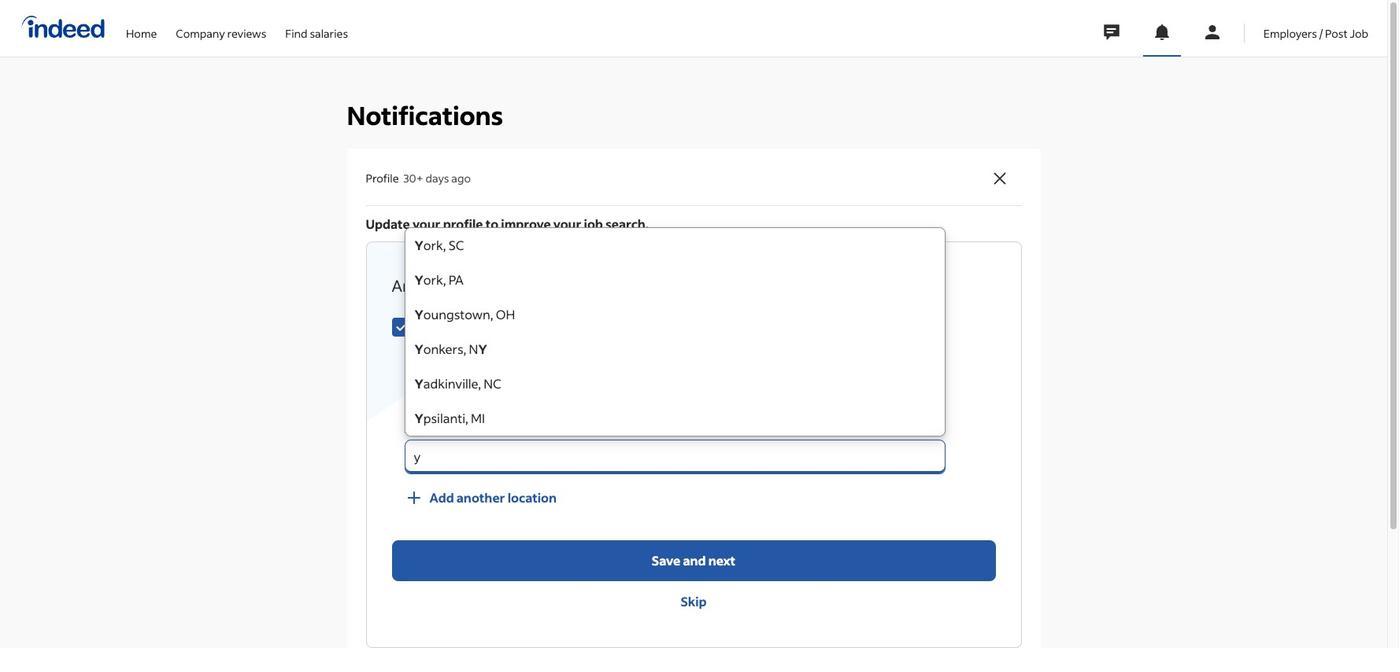Task type: describe. For each thing, give the bounding box(es) containing it.
adkinville,
[[423, 375, 481, 392]]

locations
[[485, 421, 532, 436]]

add for add another location
[[430, 490, 454, 506]]

days
[[426, 171, 449, 186]]

30+
[[403, 171, 423, 186]]

find salaries link
[[285, 0, 348, 54]]

Only near... radio
[[404, 390, 423, 409]]

only near...
[[433, 391, 497, 408]]

willing for i'm
[[466, 319, 504, 335]]

notifications main content
[[0, 0, 1387, 649]]

to for improve
[[486, 216, 499, 232]]

and
[[683, 553, 706, 569]]

sc
[[449, 237, 464, 253]]

willing for you
[[451, 275, 498, 296]]

y ork, sc
[[415, 237, 464, 253]]

are you willing to relocate?
[[392, 275, 586, 296]]

employers / post job
[[1264, 26, 1369, 41]]

y down yes, i'm willing to relocate
[[478, 341, 487, 357]]

notifications unread count 0 image
[[1153, 23, 1171, 42]]

pa
[[449, 272, 464, 288]]

oh
[[496, 306, 515, 323]]

i'm
[[446, 319, 463, 335]]

notifications
[[347, 100, 503, 132]]

/
[[1320, 26, 1323, 41]]

y for y ork, pa
[[415, 272, 423, 288]]

dismiss profile from 30+ days ago notification image
[[990, 169, 1009, 188]]

profile
[[366, 171, 399, 186]]

near...
[[463, 391, 497, 408]]

job
[[584, 216, 603, 232]]

only
[[433, 391, 460, 408]]

onkers,
[[423, 341, 466, 357]]

messages unread count 0 image
[[1101, 17, 1122, 48]]

y for y oungstown, oh
[[415, 306, 423, 323]]

y for y psilanti, mi
[[415, 410, 423, 427]]

yes, i'm willing to relocate
[[420, 319, 569, 335]]

company reviews link
[[176, 0, 266, 54]]

save
[[652, 553, 680, 569]]

home link
[[126, 0, 157, 54]]

skip link
[[392, 582, 996, 623]]

y for y onkers, n y
[[415, 341, 423, 357]]

add another location button
[[404, 481, 557, 516]]

mi
[[471, 410, 485, 427]]

profile
[[443, 216, 483, 232]]

are
[[392, 275, 417, 296]]

1 your from the left
[[413, 216, 441, 232]]

relocate
[[521, 319, 569, 335]]

to for relocate
[[506, 319, 518, 335]]

update
[[366, 216, 410, 232]]

update your profile to improve your job search.
[[366, 216, 649, 232]]

psilanti,
[[423, 410, 468, 427]]

y for y adkinville, nc
[[415, 375, 423, 392]]

add up to three locations
[[404, 421, 532, 436]]

post
[[1325, 26, 1348, 41]]

to for relocate?
[[501, 275, 517, 296]]

ago
[[451, 171, 471, 186]]

nc
[[484, 375, 501, 392]]

company reviews
[[176, 26, 266, 41]]

reviews
[[227, 26, 266, 41]]

add for add up to three locations
[[404, 421, 425, 436]]

ork, for ork, sc
[[423, 237, 446, 253]]

employers
[[1264, 26, 1317, 41]]

y onkers, n y
[[415, 341, 487, 357]]



Task type: locate. For each thing, give the bounding box(es) containing it.
salaries
[[310, 26, 348, 41]]

anywhere
[[433, 357, 493, 373]]

0 vertical spatial add
[[404, 421, 425, 436]]

y left up
[[415, 410, 423, 427]]

y
[[415, 237, 423, 253], [415, 272, 423, 288], [415, 306, 423, 323], [415, 341, 423, 357], [478, 341, 487, 357], [415, 375, 423, 392], [415, 410, 423, 427]]

your up y ork, sc
[[413, 216, 441, 232]]

another
[[457, 490, 505, 506]]

1 horizontal spatial your
[[553, 216, 581, 232]]

y oungstown, oh
[[415, 306, 515, 323]]

1 vertical spatial add
[[430, 490, 454, 506]]

save and next
[[652, 553, 736, 569]]

list box
[[404, 227, 945, 437]]

2 your from the left
[[553, 216, 581, 232]]

y ork, pa
[[415, 272, 464, 288]]

1 vertical spatial willing
[[466, 319, 504, 335]]

oungstown,
[[423, 306, 493, 323]]

yes,
[[420, 319, 443, 335]]

add left another at the bottom of the page
[[430, 490, 454, 506]]

list box containing y
[[404, 227, 945, 437]]

home
[[126, 26, 157, 41]]

profile 30+ days ago
[[366, 171, 471, 186]]

up
[[427, 421, 441, 436]]

n
[[469, 341, 478, 357]]

y psilanti, mi
[[415, 410, 485, 427]]

2 ork, from the top
[[423, 272, 446, 288]]

job
[[1350, 26, 1369, 41]]

0 horizontal spatial add
[[404, 421, 425, 436]]

0 vertical spatial willing
[[451, 275, 498, 296]]

your
[[413, 216, 441, 232], [553, 216, 581, 232]]

improve
[[501, 216, 551, 232]]

willing
[[451, 275, 498, 296], [466, 319, 504, 335]]

y adkinville, nc
[[415, 375, 501, 392]]

y right are you willing to relocate? checkbox
[[415, 306, 423, 323]]

find
[[285, 26, 308, 41]]

y for y ork, sc
[[415, 237, 423, 253]]

to left relocate
[[506, 319, 518, 335]]

relocate?
[[520, 275, 586, 296]]

Yes, I'm willing to relocate checkbox
[[392, 318, 411, 337]]

0 horizontal spatial your
[[413, 216, 441, 232]]

your left job
[[553, 216, 581, 232]]

employers / post job link
[[1264, 0, 1369, 54]]

ork, left sc
[[423, 237, 446, 253]]

1 ork, from the top
[[423, 237, 446, 253]]

location
[[508, 490, 557, 506]]

ork, left pa
[[423, 272, 446, 288]]

search.
[[606, 216, 649, 232]]

willing up n
[[466, 319, 504, 335]]

y down yes,
[[415, 341, 423, 357]]

to right profile
[[486, 216, 499, 232]]

1 horizontal spatial add
[[430, 490, 454, 506]]

ork,
[[423, 237, 446, 253], [423, 272, 446, 288]]

company
[[176, 26, 225, 41]]

willing up y oungstown, oh at the left
[[451, 275, 498, 296]]

Anywhere radio
[[404, 356, 423, 375]]

next
[[708, 553, 736, 569]]

add another location
[[430, 490, 557, 506]]

to right up
[[443, 421, 454, 436]]

ork, for ork, pa
[[423, 272, 446, 288]]

add inside 'add another location' button
[[430, 490, 454, 506]]

to
[[486, 216, 499, 232], [501, 275, 517, 296], [506, 319, 518, 335], [443, 421, 454, 436]]

account image
[[1203, 23, 1222, 42]]

y down anywhere option
[[415, 375, 423, 392]]

skip
[[681, 594, 707, 610]]

y left pa
[[415, 272, 423, 288]]

add
[[404, 421, 425, 436], [430, 490, 454, 506]]

City field
[[404, 440, 945, 475]]

are you willing to relocate? option group
[[404, 348, 996, 417]]

0 vertical spatial ork,
[[423, 237, 446, 253]]

1 vertical spatial ork,
[[423, 272, 446, 288]]

to up oh
[[501, 275, 517, 296]]

find salaries
[[285, 26, 348, 41]]

save and next button
[[392, 541, 996, 582]]

you
[[420, 275, 448, 296]]

three
[[456, 421, 483, 436]]

y left sc
[[415, 237, 423, 253]]

add left up
[[404, 421, 425, 436]]



Task type: vqa. For each thing, say whether or not it's contained in the screenshot.
Add another location button
yes



